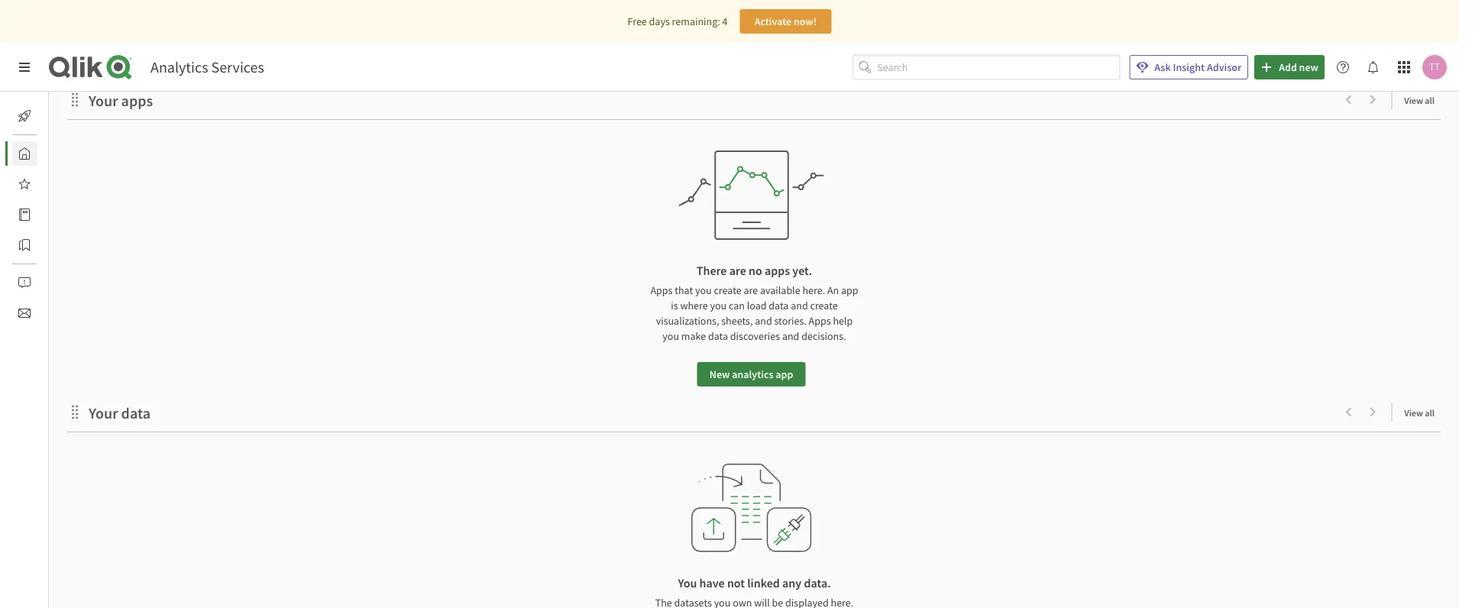 Task type: vqa. For each thing, say whether or not it's contained in the screenshot.
the bottommost Move collection image
yes



Task type: locate. For each thing, give the bounding box(es) containing it.
0 vertical spatial apps
[[650, 283, 673, 297]]

view all
[[1404, 94, 1435, 106], [1404, 407, 1435, 419]]

create up 'can'
[[714, 283, 742, 297]]

getting started image
[[18, 110, 31, 122]]

apps up 'decisions.'
[[809, 314, 831, 328]]

main content
[[43, 83, 1459, 608]]

linked
[[747, 575, 780, 591]]

1 horizontal spatial data
[[708, 329, 728, 343]]

0 vertical spatial are
[[729, 263, 746, 278]]

your data link
[[89, 404, 157, 423]]

remaining:
[[672, 15, 720, 28]]

0 vertical spatial app
[[841, 283, 858, 297]]

no
[[749, 263, 762, 278]]

where
[[680, 299, 708, 312]]

0 vertical spatial view all
[[1404, 94, 1435, 106]]

here.
[[803, 283, 825, 297]]

apps down analytics on the left top of the page
[[121, 91, 153, 110]]

activate now! link
[[740, 9, 832, 34]]

and down load
[[755, 314, 772, 328]]

1 vertical spatial move collection image
[[67, 405, 83, 420]]

now!
[[794, 15, 817, 28]]

1 horizontal spatial apps
[[809, 314, 831, 328]]

move collection image for your data
[[67, 405, 83, 420]]

1 vertical spatial all
[[1425, 407, 1435, 419]]

2 horizontal spatial data
[[769, 299, 789, 312]]

1 vertical spatial apps
[[765, 263, 790, 278]]

1 view all from the top
[[1404, 94, 1435, 106]]

make
[[681, 329, 706, 343]]

your
[[89, 91, 118, 110], [89, 404, 118, 423]]

there
[[697, 263, 727, 278]]

1 vertical spatial view all link
[[1404, 403, 1441, 422]]

and
[[791, 299, 808, 312], [755, 314, 772, 328], [782, 329, 799, 343]]

and up stories.
[[791, 299, 808, 312]]

2 vertical spatial data
[[121, 404, 151, 423]]

1 vertical spatial view
[[1404, 407, 1423, 419]]

1 vertical spatial and
[[755, 314, 772, 328]]

2 view all link from the top
[[1404, 403, 1441, 422]]

analytics
[[732, 367, 774, 381]]

that
[[675, 283, 693, 297]]

new analytics app
[[710, 367, 793, 381]]

apps up "is"
[[650, 283, 673, 297]]

insight
[[1173, 60, 1205, 74]]

any
[[782, 575, 802, 591]]

you left 'can'
[[710, 299, 727, 312]]

0 vertical spatial your
[[89, 91, 118, 110]]

2 all from the top
[[1425, 407, 1435, 419]]

0 horizontal spatial apps
[[650, 283, 673, 297]]

advisor
[[1207, 60, 1242, 74]]

there are no apps yet. apps that you create are available here. an app is where you can load data and create visualizations, sheets, and stories. apps help you make data discoveries and decisions.
[[650, 263, 858, 343]]

available
[[760, 283, 800, 297]]

view for your apps
[[1404, 94, 1423, 106]]

an
[[827, 283, 839, 297]]

1 vertical spatial your
[[89, 404, 118, 423]]

alerts image
[[18, 277, 31, 289]]

move collection image left your data on the bottom left of page
[[67, 405, 83, 420]]

1 vertical spatial create
[[810, 299, 838, 312]]

move collection image for your apps
[[67, 92, 83, 107]]

0 vertical spatial move collection image
[[67, 92, 83, 107]]

1 horizontal spatial apps
[[765, 263, 790, 278]]

1 view from the top
[[1404, 94, 1423, 106]]

view all link for your data
[[1404, 403, 1441, 422]]

are
[[729, 263, 746, 278], [744, 283, 758, 297]]

view
[[1404, 94, 1423, 106], [1404, 407, 1423, 419]]

main content containing your apps
[[43, 83, 1459, 608]]

0 horizontal spatial app
[[776, 367, 793, 381]]

discoveries
[[730, 329, 780, 343]]

visualizations,
[[656, 314, 719, 328]]

app right an
[[841, 283, 858, 297]]

services
[[211, 58, 264, 77]]

open sidebar menu image
[[18, 61, 31, 73]]

app
[[841, 283, 858, 297], [776, 367, 793, 381]]

analytics services
[[151, 58, 264, 77]]

create down an
[[810, 299, 838, 312]]

1 vertical spatial app
[[776, 367, 793, 381]]

1 horizontal spatial create
[[810, 299, 838, 312]]

data
[[769, 299, 789, 312], [708, 329, 728, 343], [121, 404, 151, 423]]

2 view all from the top
[[1404, 407, 1435, 419]]

1 vertical spatial data
[[708, 329, 728, 343]]

free
[[628, 15, 647, 28]]

1 horizontal spatial app
[[841, 283, 858, 297]]

your for your data
[[89, 404, 118, 423]]

free days remaining: 4
[[628, 15, 728, 28]]

move collection image
[[67, 92, 83, 107], [67, 405, 83, 420]]

you
[[695, 283, 712, 297], [710, 299, 727, 312], [663, 329, 679, 343]]

your data
[[89, 404, 151, 423]]

0 horizontal spatial apps
[[121, 91, 153, 110]]

1 vertical spatial view all
[[1404, 407, 1435, 419]]

collections image
[[18, 239, 31, 251]]

view all for your data
[[1404, 407, 1435, 419]]

view all link
[[1404, 90, 1441, 109], [1404, 403, 1441, 422]]

are left no
[[729, 263, 746, 278]]

help
[[833, 314, 853, 328]]

0 vertical spatial you
[[695, 283, 712, 297]]

1 all from the top
[[1425, 94, 1435, 106]]

0 vertical spatial view
[[1404, 94, 1423, 106]]

ask insight advisor
[[1155, 60, 1242, 74]]

analytics services element
[[151, 58, 264, 77]]

0 vertical spatial all
[[1425, 94, 1435, 106]]

have
[[700, 575, 725, 591]]

new
[[1299, 60, 1319, 74]]

1 view all link from the top
[[1404, 90, 1441, 109]]

you down visualizations,
[[663, 329, 679, 343]]

not
[[727, 575, 745, 591]]

move collection image left your apps
[[67, 92, 83, 107]]

apps
[[650, 283, 673, 297], [809, 314, 831, 328]]

analytics
[[151, 58, 208, 77]]

apps
[[121, 91, 153, 110], [765, 263, 790, 278]]

0 vertical spatial and
[[791, 299, 808, 312]]

home image
[[18, 147, 31, 160]]

your apps
[[89, 91, 153, 110]]

app right 'analytics'
[[776, 367, 793, 381]]

0 vertical spatial view all link
[[1404, 90, 1441, 109]]

0 vertical spatial data
[[769, 299, 789, 312]]

all
[[1425, 94, 1435, 106], [1425, 407, 1435, 419]]

2 vertical spatial and
[[782, 329, 799, 343]]

you up where
[[695, 283, 712, 297]]

0 horizontal spatial create
[[714, 283, 742, 297]]

are up load
[[744, 283, 758, 297]]

1 vertical spatial apps
[[809, 314, 831, 328]]

create
[[714, 283, 742, 297], [810, 299, 838, 312]]

2 view from the top
[[1404, 407, 1423, 419]]

and down stories.
[[782, 329, 799, 343]]

view all for your apps
[[1404, 94, 1435, 106]]

app inside there are no apps yet. apps that you create are available here. an app is where you can load data and create visualizations, sheets, and stories. apps help you make data discoveries and decisions.
[[841, 283, 858, 297]]

apps up available at the top
[[765, 263, 790, 278]]



Task type: describe. For each thing, give the bounding box(es) containing it.
terry turtle image
[[1423, 55, 1447, 79]]

is
[[671, 299, 678, 312]]

1 vertical spatial you
[[710, 299, 727, 312]]

you
[[678, 575, 697, 591]]

all for your apps
[[1425, 94, 1435, 106]]

sheets,
[[721, 314, 753, 328]]

Search text field
[[877, 55, 1120, 80]]

add new button
[[1255, 55, 1325, 79]]

view all link for your apps
[[1404, 90, 1441, 109]]

searchbar element
[[853, 55, 1120, 80]]

all for your data
[[1425, 407, 1435, 419]]

0 horizontal spatial data
[[121, 404, 151, 423]]

ask insight advisor button
[[1129, 55, 1249, 79]]

0 vertical spatial create
[[714, 283, 742, 297]]

navigation pane element
[[0, 98, 49, 332]]

days
[[649, 15, 670, 28]]

2 vertical spatial you
[[663, 329, 679, 343]]

apps inside there are no apps yet. apps that you create are available here. an app is where you can load data and create visualizations, sheets, and stories. apps help you make data discoveries and decisions.
[[765, 263, 790, 278]]

ask
[[1155, 60, 1171, 74]]

favorites image
[[18, 178, 31, 190]]

new analytics app button
[[697, 362, 805, 387]]

app inside button
[[776, 367, 793, 381]]

data.
[[804, 575, 831, 591]]

you have not linked any data.
[[678, 575, 831, 591]]

load
[[747, 299, 767, 312]]

activate now!
[[755, 15, 817, 28]]

can
[[729, 299, 745, 312]]

4
[[722, 15, 728, 28]]

yet.
[[793, 263, 812, 278]]

view for your data
[[1404, 407, 1423, 419]]

decisions.
[[802, 329, 846, 343]]

1 vertical spatial are
[[744, 283, 758, 297]]

add
[[1279, 60, 1297, 74]]

your for your apps
[[89, 91, 118, 110]]

0 vertical spatial apps
[[121, 91, 153, 110]]

add new
[[1279, 60, 1319, 74]]

new
[[710, 367, 730, 381]]

stories.
[[774, 314, 807, 328]]

activate
[[755, 15, 792, 28]]

subscriptions image
[[18, 307, 31, 319]]

catalog image
[[18, 209, 31, 221]]

your apps link
[[89, 91, 159, 110]]



